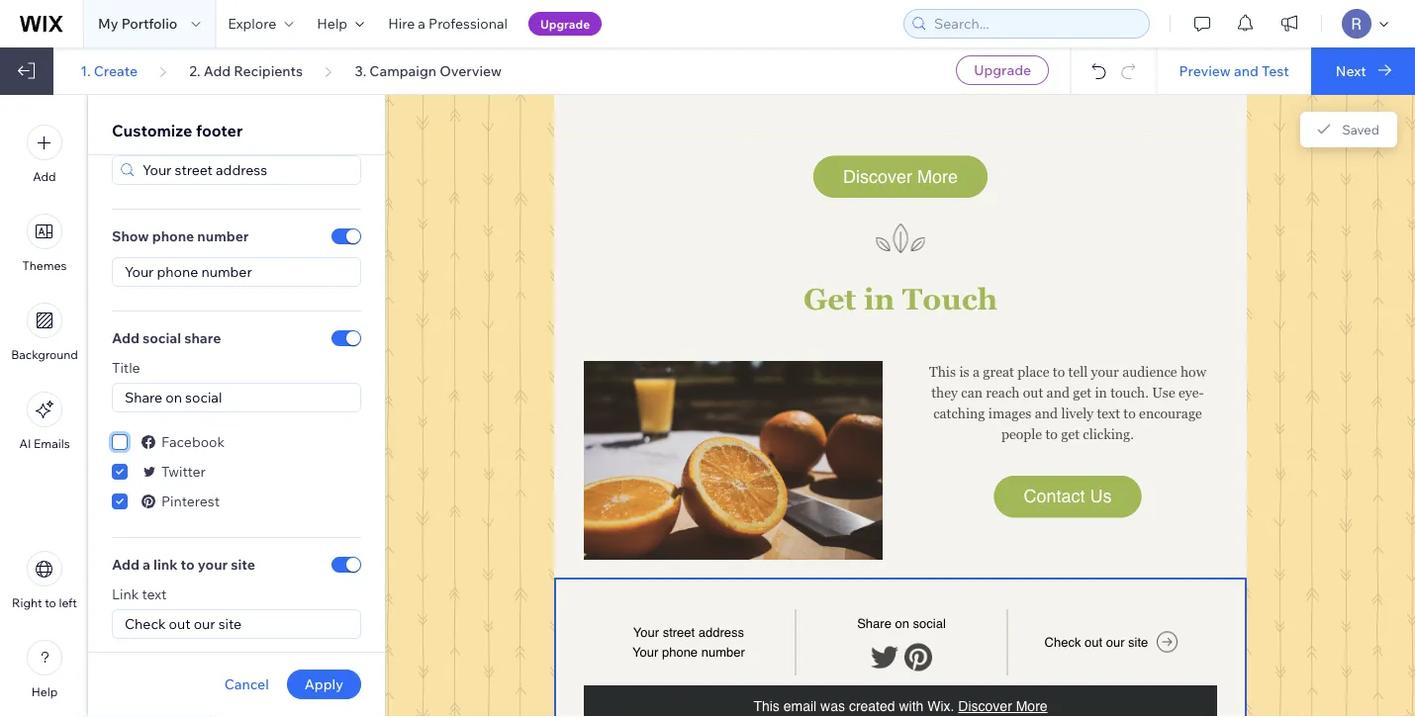 Task type: locate. For each thing, give the bounding box(es) containing it.
1 vertical spatial tell
[[1069, 364, 1088, 380]]

0 horizontal spatial share on social
[[125, 389, 222, 406]]

0 horizontal spatial in
[[864, 283, 895, 316]]

the up elements
[[791, 31, 814, 49]]

add
[[204, 62, 231, 79], [33, 169, 56, 184], [112, 330, 140, 347], [112, 556, 140, 574]]

upgrade down suit
[[974, 61, 1032, 79]]

0 horizontal spatial social
[[143, 330, 181, 347]]

tell right place
[[1069, 364, 1088, 380]]

1 vertical spatial share
[[858, 617, 892, 632]]

0 horizontal spatial help
[[31, 685, 58, 700]]

phone down street
[[662, 645, 698, 660]]

customize
[[112, 121, 192, 141]]

1 horizontal spatial share on social
[[858, 617, 946, 632]]

your down your street address link
[[633, 645, 659, 660]]

1 vertical spatial out
[[169, 616, 191, 633]]

0 vertical spatial our
[[194, 616, 215, 633]]

to right link
[[181, 556, 195, 574]]

0 vertical spatial change
[[738, 31, 788, 49]]

use up encourage
[[1153, 385, 1176, 401]]

double
[[950, 9, 1000, 27]]

check out our site for the check out our site link
[[1045, 636, 1149, 651]]

your up touch. in the bottom of the page
[[1092, 364, 1120, 380]]

1 vertical spatial check
[[1045, 636, 1082, 651]]

the down feel
[[1113, 53, 1136, 71]]

1 horizontal spatial help button
[[305, 0, 376, 48]]

help button down right to left
[[27, 641, 62, 700]]

share down title
[[125, 389, 163, 406]]

phone inside your street address your phone number
[[662, 645, 698, 660]]

Add your address... field
[[137, 156, 354, 184]]

out inside this is a great place to tell your audience how they can reach out and get in touch. use eye- catching images and lively text to encourage people to get clicking.
[[1024, 385, 1044, 401]]

change
[[738, 31, 788, 49], [1060, 53, 1110, 71]]

None checkbox
[[112, 431, 128, 454], [112, 490, 128, 514], [112, 431, 128, 454], [112, 490, 128, 514]]

0 vertical spatial use
[[594, 9, 620, 27]]

1 vertical spatial help
[[31, 685, 58, 700]]

change up drop in the right of the page
[[738, 31, 788, 49]]

our
[[194, 616, 215, 633], [1107, 636, 1125, 651]]

out
[[1024, 385, 1044, 401], [169, 616, 191, 633], [1085, 636, 1103, 651]]

1 horizontal spatial check out our site
[[1045, 636, 1149, 651]]

check for check out our site text field
[[125, 616, 166, 633]]

0 horizontal spatial tell
[[845, 9, 867, 27]]

site inside text field
[[219, 616, 242, 633]]

out inside text field
[[169, 616, 191, 633]]

site for the check out our site link
[[1129, 636, 1149, 651]]

number inside text field
[[201, 263, 252, 281]]

of right position
[[1201, 53, 1214, 71]]

a right hire
[[418, 15, 426, 32]]

lively inside use lively images and catchy text to tell your story. double click any text box to add your own content, then change the colors, fonts and more to suit the look and feel of your brand. easily drag and drop elements anywhere on this template to change the position of images, text and more.
[[624, 9, 661, 27]]

check down link text
[[125, 616, 166, 633]]

to down look
[[1042, 53, 1056, 71]]

1 vertical spatial images
[[989, 405, 1032, 421]]

reach
[[986, 385, 1020, 401]]

your
[[871, 9, 903, 27], [1177, 9, 1208, 27], [1162, 31, 1194, 49], [1092, 364, 1120, 380], [198, 556, 228, 574]]

your phone number
[[125, 263, 252, 281]]

add right 2.
[[204, 62, 231, 79]]

your right the add
[[1177, 9, 1208, 27]]

1 horizontal spatial tell
[[1069, 364, 1088, 380]]

audience
[[1123, 364, 1178, 380]]

explore
[[228, 15, 277, 32]]

to up colors, at the right top
[[827, 9, 841, 27]]

0 vertical spatial tell
[[845, 9, 867, 27]]

background button
[[11, 303, 78, 362]]

1 vertical spatial change
[[1060, 53, 1110, 71]]

1 horizontal spatial social
[[185, 389, 222, 406]]

1 horizontal spatial upgrade
[[974, 61, 1032, 79]]

on up facebook
[[166, 389, 182, 406]]

1 vertical spatial a
[[973, 364, 980, 380]]

number up your phone number text field
[[197, 228, 249, 245]]

on inside text field
[[166, 389, 182, 406]]

address
[[699, 626, 745, 641]]

1 horizontal spatial on
[[896, 617, 910, 632]]

share on social up facebook
[[125, 389, 222, 406]]

easily
[[638, 53, 680, 71]]

your down show
[[125, 263, 154, 281]]

0 vertical spatial upgrade
[[541, 16, 590, 31]]

number down show phone number
[[201, 263, 252, 281]]

2 horizontal spatial on
[[925, 53, 943, 71]]

your
[[125, 263, 154, 281], [633, 626, 659, 641], [633, 645, 659, 660]]

2 horizontal spatial the
[[1113, 53, 1136, 71]]

3. campaign overview
[[355, 62, 502, 79]]

share up 'share on twitter' image
[[858, 617, 892, 632]]

images inside use lively images and catchy text to tell your story. double click any text box to add your own content, then change the colors, fonts and more to suit the look and feel of your brand. easily drag and drop elements anywhere on this template to change the position of images, text and more.
[[665, 9, 714, 27]]

add
[[1147, 9, 1173, 27]]

look
[[1052, 31, 1082, 49]]

phone up your phone number
[[152, 228, 194, 245]]

check out our site for check out our site text field
[[125, 616, 242, 633]]

0 vertical spatial of
[[1145, 31, 1158, 49]]

0 vertical spatial site
[[231, 556, 255, 574]]

upgrade for the topmost upgrade button
[[541, 16, 590, 31]]

1. create
[[80, 62, 138, 79]]

share on pinterest image
[[905, 644, 933, 672]]

help down right to left
[[31, 685, 58, 700]]

1 vertical spatial phone
[[157, 263, 198, 281]]

1 vertical spatial upgrade button
[[957, 55, 1050, 85]]

2 vertical spatial out
[[1085, 636, 1103, 651]]

share inside text field
[[125, 389, 163, 406]]

1 vertical spatial on
[[166, 389, 182, 406]]

upgrade button
[[529, 12, 602, 36], [957, 55, 1050, 85]]

your left street
[[633, 626, 659, 641]]

help
[[317, 15, 348, 32], [31, 685, 58, 700]]

2 horizontal spatial out
[[1085, 636, 1103, 651]]

show
[[112, 228, 149, 245]]

0 horizontal spatial on
[[166, 389, 182, 406]]

get left touch. in the bottom of the page
[[1074, 385, 1092, 401]]

phone inside text field
[[157, 263, 198, 281]]

in left touch. in the bottom of the page
[[1095, 385, 1108, 401]]

0 vertical spatial in
[[864, 283, 895, 316]]

1 horizontal spatial images
[[989, 405, 1032, 421]]

0 vertical spatial your
[[125, 263, 154, 281]]

click
[[1004, 9, 1036, 27]]

street
[[663, 626, 695, 641]]

tell inside this is a great place to tell your audience how they can reach out and get in touch. use eye- catching images and lively text to encourage people to get clicking.
[[1069, 364, 1088, 380]]

3. campaign overview link
[[355, 62, 502, 80]]

0 vertical spatial share on social
[[125, 389, 222, 406]]

any
[[1040, 9, 1065, 27]]

1 horizontal spatial check
[[1045, 636, 1082, 651]]

1 vertical spatial check out our site
[[1045, 636, 1149, 651]]

link text
[[112, 586, 167, 603]]

get left clicking.
[[1062, 426, 1080, 442]]

1 horizontal spatial out
[[1024, 385, 1044, 401]]

2 vertical spatial a
[[143, 556, 150, 574]]

0 horizontal spatial a
[[143, 556, 150, 574]]

on up share on pinterest icon at the right bottom of page
[[896, 617, 910, 632]]

2 vertical spatial number
[[702, 645, 745, 660]]

tell inside use lively images and catchy text to tell your story. double click any text box to add your own content, then change the colors, fonts and more to suit the look and feel of your brand. easily drag and drop elements anywhere on this template to change the position of images, text and more.
[[845, 9, 867, 27]]

1 vertical spatial number
[[201, 263, 252, 281]]

change down look
[[1060, 53, 1110, 71]]

1 horizontal spatial use
[[1153, 385, 1176, 401]]

0 horizontal spatial check
[[125, 616, 166, 633]]

social up facebook
[[185, 389, 222, 406]]

0 vertical spatial share
[[125, 389, 163, 406]]

text right link
[[142, 586, 167, 603]]

upgrade for the right upgrade button
[[974, 61, 1032, 79]]

to right people
[[1046, 426, 1058, 442]]

then
[[703, 31, 734, 49]]

1 vertical spatial lively
[[1062, 405, 1094, 421]]

preview and test
[[1180, 62, 1290, 79]]

tell up colors, at the right top
[[845, 9, 867, 27]]

number down address
[[702, 645, 745, 660]]

on inside use lively images and catchy text to tell your story. double click any text box to add your own content, then change the colors, fonts and more to suit the look and feel of your brand. easily drag and drop elements anywhere on this template to change the position of images, text and more.
[[925, 53, 943, 71]]

1 vertical spatial in
[[1095, 385, 1108, 401]]

lively up "own"
[[624, 9, 661, 27]]

1 horizontal spatial in
[[1095, 385, 1108, 401]]

check
[[125, 616, 166, 633], [1045, 636, 1082, 651]]

more.
[[939, 75, 980, 92]]

your right link
[[198, 556, 228, 574]]

social left share
[[143, 330, 181, 347]]

in
[[864, 283, 895, 316], [1095, 385, 1108, 401]]

1 vertical spatial social
[[185, 389, 222, 406]]

add for add social share
[[112, 330, 140, 347]]

0 vertical spatial on
[[925, 53, 943, 71]]

pinterest
[[161, 493, 220, 510]]

your inside text field
[[125, 263, 154, 281]]

a right is
[[973, 364, 980, 380]]

1 horizontal spatial help
[[317, 15, 348, 32]]

touch
[[903, 283, 998, 316]]

and left more.
[[909, 75, 936, 92]]

phone down show phone number
[[157, 263, 198, 281]]

to left the left
[[45, 596, 56, 611]]

0 vertical spatial number
[[197, 228, 249, 245]]

title
[[112, 359, 140, 377]]

text up colors, at the right top
[[797, 9, 823, 27]]

0 vertical spatial images
[[665, 9, 714, 27]]

2 vertical spatial phone
[[662, 645, 698, 660]]

0 vertical spatial social
[[143, 330, 181, 347]]

and down story.
[[907, 31, 933, 49]]

this email was created with wix. ‌ discover more
[[754, 699, 1048, 715]]

0 vertical spatial check out our site
[[125, 616, 242, 633]]

1 vertical spatial our
[[1107, 636, 1125, 651]]

check up discover more link
[[1045, 636, 1082, 651]]

0 vertical spatial out
[[1024, 385, 1044, 401]]

us
[[1091, 487, 1112, 507]]

upgrade button down suit
[[957, 55, 1050, 85]]

images down reach at right bottom
[[989, 405, 1032, 421]]

0 horizontal spatial our
[[194, 616, 215, 633]]

help button up 3.
[[305, 0, 376, 48]]

lively
[[624, 9, 661, 27], [1062, 405, 1094, 421]]

check out our site inside text field
[[125, 616, 242, 633]]

1 horizontal spatial a
[[418, 15, 426, 32]]

use inside use lively images and catchy text to tell your story. double click any text box to add your own content, then change the colors, fonts and more to suit the look and feel of your brand. easily drag and drop elements anywhere on this template to change the position of images, text and more.
[[594, 9, 620, 27]]

link
[[154, 556, 178, 574]]

text up clicking.
[[1098, 405, 1121, 421]]

1 vertical spatial your
[[633, 626, 659, 641]]

use up "own"
[[594, 9, 620, 27]]

images
[[665, 9, 714, 27], [989, 405, 1032, 421]]

0 vertical spatial lively
[[624, 9, 661, 27]]

more
[[937, 31, 974, 49]]

1 horizontal spatial the
[[1025, 31, 1048, 49]]

this
[[947, 53, 973, 71]]

0 vertical spatial a
[[418, 15, 426, 32]]

0 horizontal spatial upgrade button
[[529, 12, 602, 36]]

our inside the check out our site link
[[1107, 636, 1125, 651]]

suit
[[996, 31, 1022, 49]]

None checkbox
[[112, 460, 128, 484]]

text down 'anywhere'
[[879, 75, 905, 92]]

upgrade button up brand.
[[529, 12, 602, 36]]

emails
[[34, 437, 70, 451]]

2 vertical spatial social
[[913, 617, 946, 632]]

0 horizontal spatial lively
[[624, 9, 661, 27]]

social inside text field
[[185, 389, 222, 406]]

to
[[827, 9, 841, 27], [1129, 9, 1143, 27], [978, 31, 992, 49], [1042, 53, 1056, 71], [1053, 364, 1066, 380], [1124, 405, 1136, 421], [1046, 426, 1058, 442], [181, 556, 195, 574], [45, 596, 56, 611]]

1 vertical spatial of
[[1201, 53, 1214, 71]]

on left the this
[[925, 53, 943, 71]]

1 horizontal spatial change
[[1060, 53, 1110, 71]]

0 horizontal spatial share
[[125, 389, 163, 406]]

of right feel
[[1145, 31, 1158, 49]]

add inside button
[[33, 169, 56, 184]]

lively inside this is a great place to tell your audience how they can reach out and get in touch. use eye- catching images and lively text to encourage people to get clicking.
[[1062, 405, 1094, 421]]

1 vertical spatial use
[[1153, 385, 1176, 401]]

1 vertical spatial site
[[219, 616, 242, 633]]

lively up clicking.
[[1062, 405, 1094, 421]]

2 horizontal spatial a
[[973, 364, 980, 380]]

add button
[[27, 125, 62, 184]]

discover more
[[844, 166, 958, 187]]

next button
[[1312, 48, 1416, 95]]

0 horizontal spatial change
[[738, 31, 788, 49]]

get
[[804, 283, 857, 316]]

the down any
[[1025, 31, 1048, 49]]

your phone number link
[[633, 645, 745, 660]]

to up feel
[[1129, 9, 1143, 27]]

great
[[984, 364, 1015, 380]]

share
[[125, 389, 163, 406], [858, 617, 892, 632]]

apply button
[[287, 670, 361, 700]]

a for add a link to your site
[[143, 556, 150, 574]]

add a link to your site
[[112, 556, 255, 574]]

and left test
[[1235, 62, 1259, 79]]

0 horizontal spatial check out our site
[[125, 616, 242, 633]]

a left link
[[143, 556, 150, 574]]

in right get
[[864, 283, 895, 316]]

text inside this is a great place to tell your audience how they can reach out and get in touch. use eye- catching images and lively text to encourage people to get clicking.
[[1098, 405, 1121, 421]]

add up title
[[112, 330, 140, 347]]

0 horizontal spatial images
[[665, 9, 714, 27]]

images inside this is a great place to tell your audience how they can reach out and get in touch. use eye- catching images and lively text to encourage people to get clicking.
[[989, 405, 1032, 421]]

add up link
[[112, 556, 140, 574]]

help left hire
[[317, 15, 348, 32]]

0 horizontal spatial out
[[169, 616, 191, 633]]

catchy
[[748, 9, 793, 27]]

0 horizontal spatial upgrade
[[541, 16, 590, 31]]

Search... field
[[929, 10, 1144, 38]]

check for the check out our site link
[[1045, 636, 1082, 651]]

phone for your
[[157, 263, 198, 281]]

to right place
[[1053, 364, 1066, 380]]

our inside check out our site text field
[[194, 616, 215, 633]]

1 vertical spatial get
[[1062, 426, 1080, 442]]

1 vertical spatial upgrade
[[974, 61, 1032, 79]]

share on social up share on pinterest icon at the right bottom of page
[[858, 617, 946, 632]]

2. add recipients
[[189, 62, 303, 79]]

out for the check out our site link
[[1085, 636, 1103, 651]]

your for your street address your phone number
[[633, 626, 659, 641]]

ai emails button
[[19, 392, 70, 451]]

campaign
[[370, 62, 437, 79]]

check inside text field
[[125, 616, 166, 633]]

1 vertical spatial help button
[[27, 641, 62, 700]]

social up share on pinterest icon at the right bottom of page
[[913, 617, 946, 632]]

site
[[231, 556, 255, 574], [219, 616, 242, 633], [1129, 636, 1149, 651]]

images up content,
[[665, 9, 714, 27]]

0 vertical spatial check
[[125, 616, 166, 633]]

and down then
[[719, 53, 746, 71]]

and
[[718, 9, 744, 27], [907, 31, 933, 49], [1085, 31, 1112, 49], [719, 53, 746, 71], [1235, 62, 1259, 79], [909, 75, 936, 92], [1047, 385, 1070, 401], [1035, 405, 1058, 421]]

0 horizontal spatial use
[[594, 9, 620, 27]]

professional
[[429, 15, 508, 32]]

add up themes button
[[33, 169, 56, 184]]

social
[[143, 330, 181, 347], [185, 389, 222, 406], [913, 617, 946, 632]]

upgrade up brand.
[[541, 16, 590, 31]]



Task type: vqa. For each thing, say whether or not it's contained in the screenshot.
Background button
yes



Task type: describe. For each thing, give the bounding box(es) containing it.
share on twitter image
[[871, 644, 899, 672]]

discover more
[[959, 699, 1048, 715]]

to down the 'double'
[[978, 31, 992, 49]]

drop
[[749, 53, 783, 71]]

apply
[[305, 676, 344, 694]]

1. create link
[[80, 62, 138, 80]]

own
[[608, 31, 638, 49]]

place
[[1018, 364, 1050, 380]]

number for your phone number
[[201, 263, 252, 281]]

add inside 'link'
[[204, 62, 231, 79]]

show phone number
[[112, 228, 249, 245]]

0 vertical spatial help button
[[305, 0, 376, 48]]

next
[[1336, 62, 1367, 79]]

and up then
[[718, 9, 744, 27]]

1 horizontal spatial upgrade button
[[957, 55, 1050, 85]]

discover
[[844, 166, 913, 187]]

twitter
[[161, 463, 206, 481]]

my portfolio
[[98, 15, 178, 32]]

out for check out our site text field
[[169, 616, 191, 633]]

your up fonts
[[871, 9, 903, 27]]

your for your phone number
[[125, 263, 154, 281]]

our for check out our site text field
[[194, 616, 215, 633]]

right to left
[[12, 596, 77, 611]]

contact
[[1024, 487, 1086, 507]]

Check out our site text field
[[112, 610, 361, 640]]

feel
[[1116, 31, 1141, 49]]

share on social inside text field
[[125, 389, 222, 406]]

eye-
[[1179, 385, 1205, 401]]

and down box
[[1085, 31, 1112, 49]]

our for the check out our site link
[[1107, 636, 1125, 651]]

text up look
[[1069, 9, 1096, 27]]

left
[[59, 596, 77, 611]]

0 vertical spatial help
[[317, 15, 348, 32]]

0 horizontal spatial of
[[1145, 31, 1158, 49]]

cancel
[[224, 676, 269, 694]]

add for add a link to your site
[[112, 556, 140, 574]]

1 horizontal spatial share
[[858, 617, 892, 632]]

use inside this is a great place to tell your audience how they can reach out and get in touch. use eye- catching images and lively text to encourage people to get clicking.
[[1153, 385, 1176, 401]]

recipients
[[234, 62, 303, 79]]

themes
[[22, 258, 67, 273]]

template
[[977, 53, 1038, 71]]

customize footer
[[112, 121, 243, 141]]

your inside this is a great place to tell your audience how they can reach out and get in touch. use eye- catching images and lively text to encourage people to get clicking.
[[1092, 364, 1120, 380]]

test
[[1262, 62, 1290, 79]]

catching
[[934, 405, 986, 421]]

your street address your phone number
[[633, 626, 745, 660]]

how
[[1181, 364, 1207, 380]]

anywhere
[[853, 53, 921, 71]]

2.
[[189, 62, 201, 79]]

0 vertical spatial upgrade button
[[529, 12, 602, 36]]

discover more link
[[814, 156, 988, 197]]

hire a professional
[[388, 15, 508, 32]]

0 vertical spatial get
[[1074, 385, 1092, 401]]

1.
[[80, 62, 91, 79]]

colors,
[[818, 31, 864, 49]]

add for add
[[33, 169, 56, 184]]

get in touch
[[804, 283, 998, 316]]

1 horizontal spatial of
[[1201, 53, 1214, 71]]

in inside this is a great place to tell your audience how they can reach out and get in touch. use eye- catching images and lively text to encourage people to get clicking.
[[1095, 385, 1108, 401]]

a for hire a professional
[[418, 15, 426, 32]]

your up position
[[1162, 31, 1194, 49]]

to inside button
[[45, 596, 56, 611]]

fonts
[[868, 31, 903, 49]]

phone for show
[[152, 228, 194, 245]]

portfolio
[[121, 15, 178, 32]]

this
[[930, 364, 956, 380]]

people
[[1002, 426, 1043, 442]]

right
[[12, 596, 42, 611]]

can
[[962, 385, 983, 401]]

position
[[1140, 53, 1197, 71]]

more
[[918, 166, 958, 187]]

story.
[[907, 9, 946, 27]]

touch.
[[1111, 385, 1149, 401]]

and down place
[[1047, 385, 1070, 401]]

background
[[11, 348, 78, 362]]

and up people
[[1035, 405, 1058, 421]]

2 vertical spatial on
[[896, 617, 910, 632]]

ai
[[19, 437, 31, 451]]

3.
[[355, 62, 367, 79]]

facebook
[[161, 434, 225, 451]]

link
[[112, 586, 139, 603]]

add social share
[[112, 330, 221, 347]]

ai emails
[[19, 437, 70, 451]]

Your phone number text field
[[112, 257, 361, 287]]

cancel button
[[224, 676, 269, 694]]

discover more link
[[959, 698, 1048, 716]]

hire a professional link
[[376, 0, 520, 48]]

use lively images and catchy text to tell your story. double click any text box to add your own content, then change the colors, fonts and more to suit the look and feel of your brand. easily drag and drop elements anywhere on this template to change the position of images, text and more.
[[588, 9, 1218, 92]]

this is a great place to tell your audience how they can reach out and get in touch. use eye- catching images and lively text to encourage people to get clicking.
[[930, 364, 1207, 442]]

2. add recipients link
[[189, 62, 303, 80]]

2 horizontal spatial social
[[913, 617, 946, 632]]

hire
[[388, 15, 415, 32]]

is
[[960, 364, 970, 380]]

drag
[[684, 53, 715, 71]]

they
[[932, 385, 958, 401]]

site for check out our site text field
[[219, 616, 242, 633]]

number for show phone number
[[197, 228, 249, 245]]

number inside your street address your phone number
[[702, 645, 745, 660]]

saved
[[1343, 121, 1380, 138]]

1 vertical spatial share on social
[[858, 617, 946, 632]]

themes button
[[22, 214, 67, 273]]

2 vertical spatial your
[[633, 645, 659, 660]]

brand.
[[588, 53, 634, 71]]

content,
[[641, 31, 699, 49]]

to down touch. in the bottom of the page
[[1124, 405, 1136, 421]]

Share on social text field
[[112, 383, 361, 413]]

0 horizontal spatial help button
[[27, 641, 62, 700]]

0 horizontal spatial the
[[791, 31, 814, 49]]

this email was created with wix.
[[754, 699, 955, 715]]

your street address link
[[633, 626, 745, 641]]

a inside this is a great place to tell your audience how they can reach out and get in touch. use eye- catching images and lively text to encourage people to get clicking.
[[973, 364, 980, 380]]

elements
[[786, 53, 850, 71]]

images,
[[822, 75, 875, 92]]



